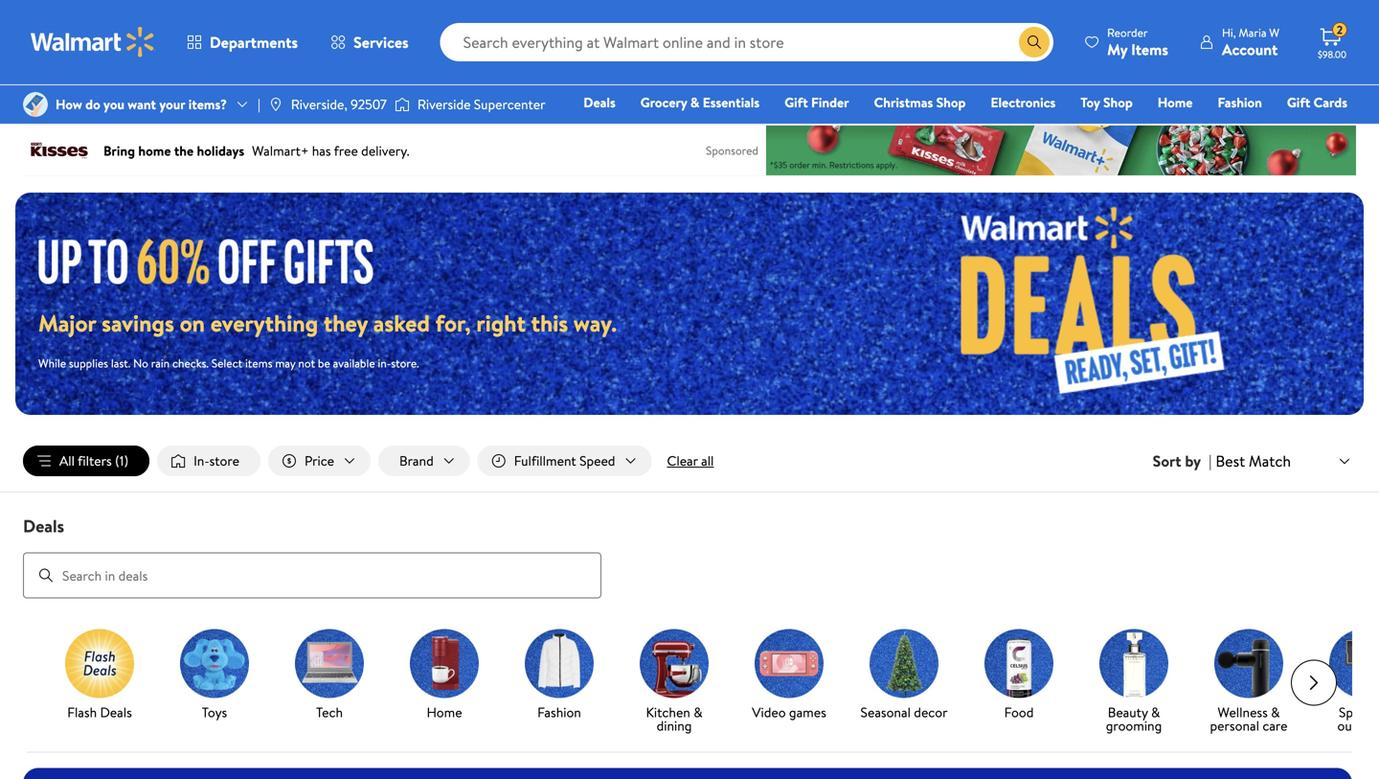 Task type: vqa. For each thing, say whether or not it's contained in the screenshot.
Christmas Shop link on the right top of page
yes



Task type: describe. For each thing, give the bounding box(es) containing it.
1 horizontal spatial fashion
[[1218, 93, 1263, 112]]

your
[[159, 95, 185, 114]]

in-store button
[[157, 446, 261, 476]]

dining
[[657, 716, 692, 735]]

riverside supercenter
[[418, 95, 546, 114]]

shop video games. image
[[755, 629, 824, 698]]

food
[[1005, 703, 1034, 722]]

fulfillment speed button
[[478, 446, 652, 476]]

best
[[1216, 450, 1246, 471]]

items
[[245, 355, 273, 371]]

asked
[[373, 307, 430, 339]]

grooming
[[1106, 716, 1163, 735]]

home image
[[410, 629, 479, 698]]

store.
[[391, 355, 419, 371]]

on
[[180, 307, 205, 339]]

reorder
[[1108, 24, 1148, 41]]

account
[[1223, 39, 1278, 60]]

hi,
[[1223, 24, 1237, 41]]

riverside
[[418, 95, 471, 114]]

maria
[[1239, 24, 1267, 41]]

major savings on everything they asked for, right this way.
[[38, 307, 617, 339]]

seasonal decor link
[[855, 629, 954, 723]]

shop for christmas shop
[[937, 93, 966, 112]]

riverside, 92507
[[291, 95, 387, 114]]

registry
[[1128, 120, 1176, 138]]

kitchen
[[646, 703, 691, 722]]

savings
[[102, 307, 174, 339]]

fulfillment speed
[[514, 451, 616, 470]]

 image for how do you want your items?
[[23, 92, 48, 117]]

sports link
[[1315, 629, 1380, 736]]

gift cards link
[[1279, 92, 1357, 113]]

kitchen & dining link
[[625, 629, 724, 736]]

sort and filter section element
[[0, 430, 1380, 492]]

clear
[[667, 451, 698, 470]]

by
[[1186, 450, 1202, 471]]

shop holiday decor. image
[[870, 629, 939, 698]]

0 vertical spatial home
[[1158, 93, 1193, 112]]

Deals search field
[[0, 514, 1380, 598]]

do
[[85, 95, 100, 114]]

 image for riverside, 92507
[[268, 97, 283, 112]]

Search in deals search field
[[23, 552, 602, 598]]

toys
[[202, 703, 227, 722]]

personal
[[1211, 716, 1260, 735]]

gift for cards
[[1288, 93, 1311, 112]]

0 horizontal spatial |
[[258, 95, 260, 114]]

decor
[[914, 703, 948, 722]]

they
[[324, 307, 368, 339]]

sort by |
[[1153, 450, 1212, 471]]

departments button
[[171, 19, 314, 65]]

grocery
[[641, 93, 688, 112]]

shop food. image
[[985, 629, 1054, 698]]

shop tech. image
[[295, 629, 364, 698]]

food link
[[970, 629, 1069, 723]]

92507
[[351, 95, 387, 114]]

brand
[[400, 451, 434, 470]]

wellness & personal care link
[[1200, 629, 1299, 736]]

beauty & grooming link
[[1085, 629, 1184, 736]]

rain
[[151, 355, 170, 371]]

electronics
[[991, 93, 1056, 112]]

& for personal
[[1272, 703, 1281, 722]]

seasonal
[[861, 703, 911, 722]]

for,
[[436, 307, 471, 339]]

gift cards registry
[[1128, 93, 1348, 138]]

match
[[1249, 450, 1292, 471]]

grocery & essentials
[[641, 93, 760, 112]]

(1)
[[115, 451, 128, 470]]

next slide for chipmodulewithimages list image
[[1292, 660, 1338, 706]]

& for essentials
[[691, 93, 700, 112]]

price button
[[268, 446, 371, 476]]

this
[[531, 307, 568, 339]]

sports 
[[1338, 703, 1380, 735]]

Walmart Site-Wide search field
[[440, 23, 1054, 61]]

essentials
[[703, 93, 760, 112]]

search image
[[38, 568, 54, 583]]

while
[[38, 355, 66, 371]]

be
[[318, 355, 330, 371]]

not
[[298, 355, 315, 371]]

in-
[[378, 355, 391, 371]]

all
[[701, 451, 714, 470]]

my
[[1108, 39, 1128, 60]]

christmas shop
[[874, 93, 966, 112]]

2 vertical spatial deals
[[100, 703, 132, 722]]

flash
[[67, 703, 97, 722]]

you
[[104, 95, 124, 114]]

may
[[275, 355, 296, 371]]

tech link
[[280, 629, 379, 723]]

available
[[333, 355, 375, 371]]

2
[[1337, 22, 1344, 38]]

0 vertical spatial fashion link
[[1210, 92, 1271, 113]]

shop toys. image
[[180, 629, 249, 698]]

0 horizontal spatial walmart black friday deals for days image
[[38, 236, 391, 284]]

one debit
[[1201, 120, 1266, 138]]

| inside sort and filter section element
[[1209, 450, 1212, 471]]

toy shop link
[[1073, 92, 1142, 113]]

$98.00
[[1318, 48, 1347, 61]]



Task type: locate. For each thing, give the bounding box(es) containing it.
0 vertical spatial fashion
[[1218, 93, 1263, 112]]

deals
[[584, 93, 616, 112], [23, 514, 64, 538], [100, 703, 132, 722]]

walmart black friday deals for days image
[[840, 193, 1364, 415], [38, 236, 391, 284]]

debit
[[1233, 120, 1266, 138]]

0 vertical spatial |
[[258, 95, 260, 114]]

fashion up one debit at the right of page
[[1218, 93, 1263, 112]]

0 horizontal spatial gift
[[785, 93, 808, 112]]

1 vertical spatial deals
[[23, 514, 64, 538]]

all filters (1) button
[[23, 446, 150, 476]]

toy shop
[[1081, 93, 1133, 112]]

search icon image
[[1027, 34, 1043, 50]]

shop right christmas
[[937, 93, 966, 112]]

way.
[[574, 307, 617, 339]]

supplies
[[69, 355, 108, 371]]

items?
[[188, 95, 227, 114]]

shop wellness and self-care. image
[[1215, 629, 1284, 698]]

games
[[789, 703, 827, 722]]

wellness & personal care
[[1211, 703, 1288, 735]]

1 vertical spatial fashion
[[538, 703, 581, 722]]

1 horizontal spatial shop
[[1104, 93, 1133, 112]]

1 shop from the left
[[937, 93, 966, 112]]

0 horizontal spatial home link
[[395, 629, 494, 723]]

shop right "toy"
[[1104, 93, 1133, 112]]

sponsored
[[706, 142, 759, 159]]

clear all
[[667, 451, 714, 470]]

1 horizontal spatial deals
[[100, 703, 132, 722]]

0 vertical spatial deals
[[584, 93, 616, 112]]

0 vertical spatial home link
[[1150, 92, 1202, 113]]

toys link
[[165, 629, 264, 723]]

home link
[[1150, 92, 1202, 113], [395, 629, 494, 723]]

walmart+
[[1291, 120, 1348, 138]]

| right items?
[[258, 95, 260, 114]]

fulfillment
[[514, 451, 577, 470]]

deals inside 'search field'
[[23, 514, 64, 538]]

christmas shop link
[[866, 92, 975, 113]]

2 shop from the left
[[1104, 93, 1133, 112]]

& right grocery
[[691, 93, 700, 112]]

Search search field
[[440, 23, 1054, 61]]

no
[[133, 355, 148, 371]]

wellness
[[1218, 703, 1268, 722]]

store
[[209, 451, 239, 470]]

deals link
[[575, 92, 625, 113]]

gift left the finder
[[785, 93, 808, 112]]

walmart image
[[31, 27, 155, 57]]

& inside kitchen & dining
[[694, 703, 703, 722]]

0 horizontal spatial fashion link
[[510, 629, 609, 723]]

gift for finder
[[785, 93, 808, 112]]

in-store
[[194, 451, 239, 470]]

 image left the riverside,
[[268, 97, 283, 112]]

1 horizontal spatial gift
[[1288, 93, 1311, 112]]

sort
[[1153, 450, 1182, 471]]

1 gift from the left
[[785, 93, 808, 112]]

0 horizontal spatial  image
[[23, 92, 48, 117]]

shop
[[937, 93, 966, 112], [1104, 93, 1133, 112]]

shop fashion. image
[[525, 629, 594, 698]]

1 horizontal spatial |
[[1209, 450, 1212, 471]]

flash deals link
[[50, 629, 149, 723]]

1 horizontal spatial  image
[[268, 97, 283, 112]]

riverside,
[[291, 95, 348, 114]]

& for grooming
[[1152, 703, 1161, 722]]

& right dining
[[694, 703, 703, 722]]

0 horizontal spatial deals
[[23, 514, 64, 538]]

& inside wellness & personal care
[[1272, 703, 1281, 722]]

right
[[477, 307, 526, 339]]

1 vertical spatial |
[[1209, 450, 1212, 471]]

all
[[59, 451, 75, 470]]

1 horizontal spatial walmart black friday deals for days image
[[840, 193, 1364, 415]]

shop for toy shop
[[1104, 93, 1133, 112]]

everything
[[211, 307, 318, 339]]

care
[[1263, 716, 1288, 735]]

in-
[[194, 451, 209, 470]]

speed
[[580, 451, 616, 470]]

2 horizontal spatial deals
[[584, 93, 616, 112]]

supercenter
[[474, 95, 546, 114]]

how do you want your items?
[[56, 95, 227, 114]]

1 vertical spatial home
[[427, 703, 462, 722]]

one
[[1201, 120, 1230, 138]]

shop beauty and grooming. image
[[1100, 629, 1169, 698]]

1 vertical spatial home link
[[395, 629, 494, 723]]

want
[[128, 95, 156, 114]]

price
[[305, 451, 334, 470]]

1 vertical spatial fashion link
[[510, 629, 609, 723]]

departments
[[210, 32, 298, 53]]

deals right flash
[[100, 703, 132, 722]]

beauty
[[1108, 703, 1149, 722]]

all filters (1)
[[59, 451, 128, 470]]

fashion down shop fashion. image
[[538, 703, 581, 722]]

2 gift from the left
[[1288, 93, 1311, 112]]

grocery & essentials link
[[632, 92, 769, 113]]

1 horizontal spatial home
[[1158, 93, 1193, 112]]

deals up search icon
[[23, 514, 64, 538]]

w
[[1270, 24, 1280, 41]]

walmart+ link
[[1282, 119, 1357, 139]]

video
[[752, 703, 786, 722]]

 image
[[23, 92, 48, 117], [268, 97, 283, 112]]

 image left how
[[23, 92, 48, 117]]

video games
[[752, 703, 827, 722]]

gift inside gift cards registry
[[1288, 93, 1311, 112]]

shop kitchen and dining. image
[[640, 629, 709, 698]]

shop sports and outdoors. image
[[1330, 629, 1380, 698]]

flash deals image
[[65, 629, 134, 698]]

services button
[[314, 19, 425, 65]]

deals left grocery
[[584, 93, 616, 112]]

1 horizontal spatial fashion link
[[1210, 92, 1271, 113]]

items
[[1132, 39, 1169, 60]]

0 horizontal spatial home
[[427, 703, 462, 722]]

& right wellness
[[1272, 703, 1281, 722]]

finder
[[812, 93, 850, 112]]

 image
[[395, 95, 410, 114]]

filters
[[78, 451, 112, 470]]

| right by
[[1209, 450, 1212, 471]]

toy
[[1081, 93, 1101, 112]]

0 horizontal spatial fashion
[[538, 703, 581, 722]]

how
[[56, 95, 82, 114]]

gift left the "cards" at the right of the page
[[1288, 93, 1311, 112]]

& right beauty
[[1152, 703, 1161, 722]]

& inside beauty & grooming
[[1152, 703, 1161, 722]]

kitchen & dining
[[646, 703, 703, 735]]

home up registry link
[[1158, 93, 1193, 112]]

fashion
[[1218, 93, 1263, 112], [538, 703, 581, 722]]

home down home image
[[427, 703, 462, 722]]

1 horizontal spatial home link
[[1150, 92, 1202, 113]]

christmas
[[874, 93, 934, 112]]

0 horizontal spatial shop
[[937, 93, 966, 112]]

one debit link
[[1193, 119, 1275, 139]]

tech
[[316, 703, 343, 722]]

video games link
[[740, 629, 839, 723]]

sports
[[1340, 703, 1377, 722]]

checks.
[[172, 355, 209, 371]]

gift finder link
[[776, 92, 858, 113]]

major
[[38, 307, 96, 339]]

& for dining
[[694, 703, 703, 722]]

electronics link
[[983, 92, 1065, 113]]



